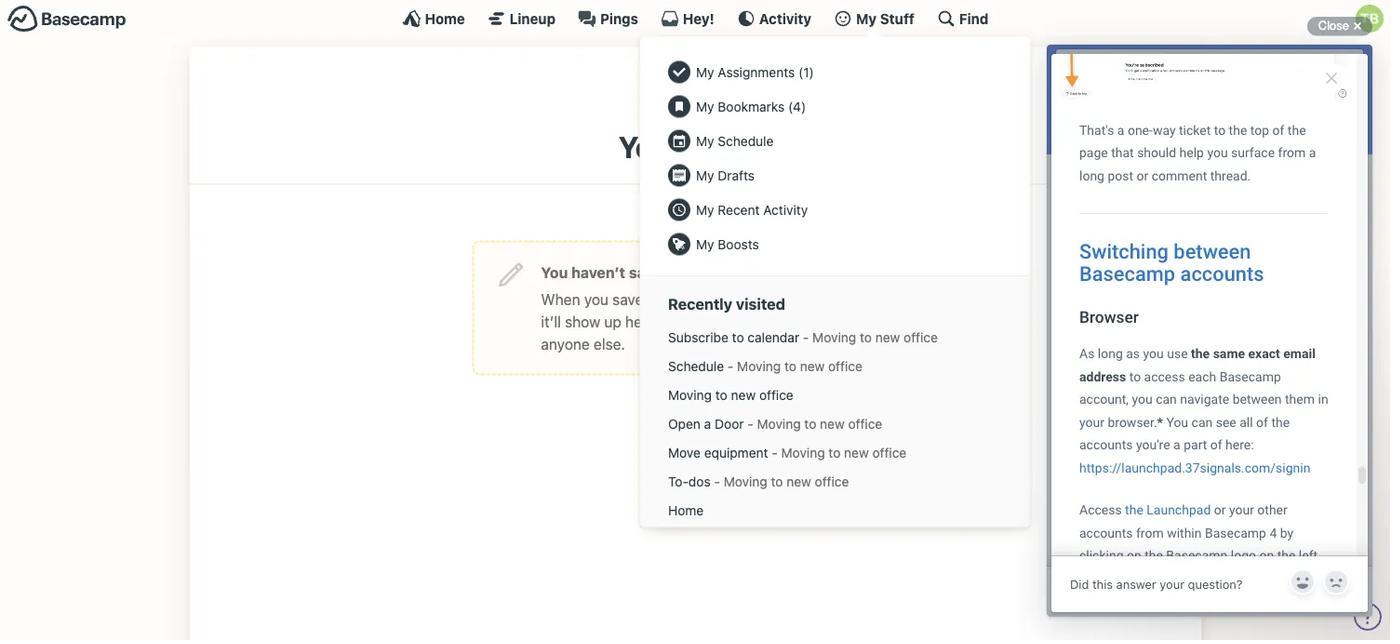 Task type: describe. For each thing, give the bounding box(es) containing it.
my stuff button
[[834, 9, 915, 28]]

my assignments (1)
[[696, 64, 814, 80]]

0 vertical spatial your
[[619, 129, 681, 165]]

my recent activity
[[696, 202, 808, 217]]

to-
[[668, 474, 688, 489]]

schedule inside my stuff element
[[717, 133, 773, 148]]

to down subscribe to calendar - moving to new office
[[784, 358, 796, 374]]

a inside 'recently visited pages' element
[[704, 416, 711, 431]]

recently visited pages element
[[658, 323, 1012, 525]]

my recent activity link
[[658, 193, 1012, 227]]

my for my assignments (1)
[[696, 64, 714, 80]]

(1)
[[798, 64, 814, 80]]

anyone
[[541, 335, 590, 353]]

any
[[675, 263, 701, 281]]

moving down equipment
[[723, 474, 767, 489]]

saved
[[629, 263, 672, 281]]

my boosts link
[[658, 227, 1012, 262]]

boosts
[[717, 236, 759, 252]]

to down move equipment - moving to new office
[[771, 474, 783, 489]]

moving down calendar
[[737, 358, 781, 374]]

door
[[714, 416, 744, 431]]

show
[[565, 313, 600, 330]]

moving down open a door - moving to new office
[[781, 445, 825, 460]]

0 vertical spatial home link
[[403, 9, 465, 28]]

or
[[724, 290, 738, 308]]

moving to new office
[[668, 387, 793, 403]]

assignments
[[717, 64, 795, 80]]

pings button
[[578, 9, 638, 28]]

moving down as
[[812, 330, 856, 345]]

my schedule link
[[658, 124, 1012, 158]]

bookmarks
[[717, 99, 784, 114]]

hey!
[[683, 10, 715, 27]]

save
[[613, 290, 643, 308]]

my drafts link
[[658, 158, 1012, 193]]

message
[[659, 290, 720, 308]]

(4)
[[788, 99, 806, 114]]

visible
[[784, 313, 827, 330]]

my schedule
[[696, 133, 773, 148]]

activity inside "link"
[[759, 10, 812, 27]]

main element
[[0, 0, 1391, 575]]

- right door
[[747, 416, 753, 431]]

- right dos at the bottom
[[714, 474, 720, 489]]

lineup link
[[487, 9, 556, 28]]

activity inside my stuff element
[[763, 202, 808, 217]]

find button
[[937, 9, 989, 28]]

schedule - moving to new office
[[668, 358, 862, 374]]

my for my boosts
[[696, 236, 714, 252]]

subscribe
[[668, 330, 728, 345]]

find
[[959, 10, 989, 27]]

0 horizontal spatial a
[[647, 290, 655, 308]]

my drafts
[[696, 168, 754, 183]]

my stuff element
[[658, 55, 1012, 262]]

to down recently visited
[[732, 330, 744, 345]]

to down moving to new office link at the bottom of the page
[[828, 445, 840, 460]]

tim burton image
[[666, 65, 725, 125]]

drafts for my drafts
[[717, 168, 754, 183]]

document
[[742, 290, 810, 308]]

equipment
[[704, 445, 768, 460]]

calendar
[[747, 330, 799, 345]]

activity link
[[737, 9, 812, 28]]

open a door - moving to new office
[[668, 416, 882, 431]]

hey! button
[[661, 9, 715, 28]]

recently
[[668, 295, 732, 313]]

draft,
[[845, 290, 881, 308]]

subscribe to calendar - moving to new office
[[668, 330, 938, 345]]

0 vertical spatial home
[[425, 10, 465, 27]]

my for my schedule
[[696, 133, 714, 148]]

recent
[[717, 202, 759, 217]]

to up door
[[715, 387, 727, 403]]

drafts for your drafts
[[687, 129, 773, 165]]

to up move equipment - moving to new office
[[804, 416, 816, 431]]

you haven't saved any drafts yet when you save a message or document as a draft, it'll show up here. your drafts aren't visible to anyone else.
[[541, 263, 881, 353]]



Task type: vqa. For each thing, say whether or not it's contained in the screenshot.
top Your
yes



Task type: locate. For each thing, give the bounding box(es) containing it.
your inside you haven't saved any drafts yet when you save a message or document as a draft, it'll show up here. your drafts aren't visible to anyone else.
[[663, 313, 694, 330]]

your down message
[[663, 313, 694, 330]]

your down tim burton image
[[619, 129, 681, 165]]

drafts up my drafts
[[687, 129, 773, 165]]

1 horizontal spatial home link
[[658, 496, 1012, 525]]

0 horizontal spatial home link
[[403, 9, 465, 28]]

aren't
[[742, 313, 780, 330]]

- down open a door - moving to new office
[[771, 445, 777, 460]]

lineup
[[510, 10, 556, 27]]

pings
[[600, 10, 638, 27]]

1 horizontal spatial a
[[704, 416, 711, 431]]

my for my recent activity
[[696, 202, 714, 217]]

switch accounts image
[[7, 5, 127, 34]]

to inside you haven't saved any drafts yet when you save a message or document as a draft, it'll show up here. your drafts aren't visible to anyone else.
[[831, 313, 844, 330]]

schedule down subscribe
[[668, 358, 724, 374]]

to down draft,
[[859, 330, 872, 345]]

to right the visible
[[831, 313, 844, 330]]

my down your drafts
[[696, 168, 714, 183]]

stuff
[[880, 10, 915, 27]]

moving up move equipment - moving to new office
[[757, 416, 800, 431]]

you
[[584, 290, 609, 308]]

activity
[[759, 10, 812, 27], [763, 202, 808, 217]]

1 vertical spatial your
[[663, 313, 694, 330]]

1 vertical spatial schedule
[[668, 358, 724, 374]]

my boosts
[[696, 236, 759, 252]]

a right as
[[833, 290, 841, 308]]

activity right recent
[[763, 202, 808, 217]]

my up your drafts
[[696, 99, 714, 114]]

home
[[425, 10, 465, 27], [668, 503, 703, 518]]

- up moving to new office
[[727, 358, 733, 374]]

dos
[[688, 474, 710, 489]]

1 vertical spatial activity
[[763, 202, 808, 217]]

a left door
[[704, 416, 711, 431]]

open
[[668, 416, 700, 431]]

move
[[668, 445, 700, 460]]

home down to-
[[668, 503, 703, 518]]

0 vertical spatial drafts
[[687, 129, 773, 165]]

1 horizontal spatial home
[[668, 503, 703, 518]]

close button
[[1307, 15, 1373, 37]]

close
[[1319, 19, 1349, 33]]

1 vertical spatial drafts
[[717, 168, 754, 183]]

a right save
[[647, 290, 655, 308]]

office
[[903, 330, 938, 345], [828, 358, 862, 374], [759, 387, 793, 403], [848, 416, 882, 431], [872, 445, 906, 460], [814, 474, 849, 489]]

- right calendar
[[803, 330, 809, 345]]

my left assignments
[[696, 64, 714, 80]]

move equipment - moving to new office
[[668, 445, 906, 460]]

visited
[[736, 295, 785, 313]]

to
[[831, 313, 844, 330], [732, 330, 744, 345], [859, 330, 872, 345], [784, 358, 796, 374], [715, 387, 727, 403], [804, 416, 816, 431], [828, 445, 840, 460], [771, 474, 783, 489]]

0 vertical spatial activity
[[759, 10, 812, 27]]

your
[[619, 129, 681, 165], [663, 313, 694, 330]]

schedule down my bookmarks (4)
[[717, 133, 773, 148]]

here.
[[625, 313, 660, 330]]

else.
[[594, 335, 625, 353]]

1 vertical spatial home link
[[658, 496, 1012, 525]]

my for my drafts
[[696, 168, 714, 183]]

home link
[[403, 9, 465, 28], [658, 496, 1012, 525]]

drafts down my schedule
[[717, 168, 754, 183]]

recently visited
[[668, 295, 785, 313]]

0 vertical spatial schedule
[[717, 133, 773, 148]]

schedule
[[717, 133, 773, 148], [668, 358, 724, 374]]

home inside 'recently visited pages' element
[[668, 503, 703, 518]]

moving to new office link
[[658, 381, 1012, 410]]

cross small image
[[1347, 15, 1369, 37], [1347, 15, 1369, 37]]

0 vertical spatial drafts
[[705, 263, 748, 281]]

my inside popup button
[[856, 10, 877, 27]]

my up my drafts
[[696, 133, 714, 148]]

drafts down or on the top right of page
[[698, 313, 738, 330]]

drafts up or on the top right of page
[[705, 263, 748, 281]]

my up any
[[696, 236, 714, 252]]

to-dos - moving to new office
[[668, 474, 849, 489]]

drafts
[[687, 129, 773, 165], [717, 168, 754, 183]]

my for my stuff
[[856, 10, 877, 27]]

moving up open
[[668, 387, 712, 403]]

my left stuff
[[856, 10, 877, 27]]

home left lineup link
[[425, 10, 465, 27]]

my
[[856, 10, 877, 27], [696, 64, 714, 80], [696, 99, 714, 114], [696, 133, 714, 148], [696, 168, 714, 183], [696, 202, 714, 217], [696, 236, 714, 252]]

my stuff
[[856, 10, 915, 27]]

your drafts
[[619, 129, 773, 165]]

a
[[647, 290, 655, 308], [833, 290, 841, 308], [704, 416, 711, 431]]

it'll
[[541, 313, 561, 330]]

drafts
[[705, 263, 748, 281], [698, 313, 738, 330]]

yet
[[752, 263, 775, 281]]

haven't
[[572, 263, 625, 281]]

1 vertical spatial home
[[668, 503, 703, 518]]

1 vertical spatial drafts
[[698, 313, 738, 330]]

0 horizontal spatial home
[[425, 10, 465, 27]]

when
[[541, 290, 580, 308]]

my left recent
[[696, 202, 714, 217]]

home link left lineup link
[[403, 9, 465, 28]]

home link down move equipment - moving to new office
[[658, 496, 1012, 525]]

-
[[803, 330, 809, 345], [727, 358, 733, 374], [747, 416, 753, 431], [771, 445, 777, 460], [714, 474, 720, 489]]

my bookmarks (4)
[[696, 99, 806, 114]]

drafts inside my stuff element
[[717, 168, 754, 183]]

up
[[604, 313, 621, 330]]

schedule inside 'recently visited pages' element
[[668, 358, 724, 374]]

activity up (1)
[[759, 10, 812, 27]]

new
[[875, 330, 900, 345], [800, 358, 824, 374], [731, 387, 755, 403], [820, 416, 844, 431], [844, 445, 869, 460], [786, 474, 811, 489]]

you
[[541, 263, 568, 281]]

2 horizontal spatial a
[[833, 290, 841, 308]]

as
[[814, 290, 829, 308]]

my for my bookmarks (4)
[[696, 99, 714, 114]]

moving
[[812, 330, 856, 345], [737, 358, 781, 374], [668, 387, 712, 403], [757, 416, 800, 431], [781, 445, 825, 460], [723, 474, 767, 489]]



